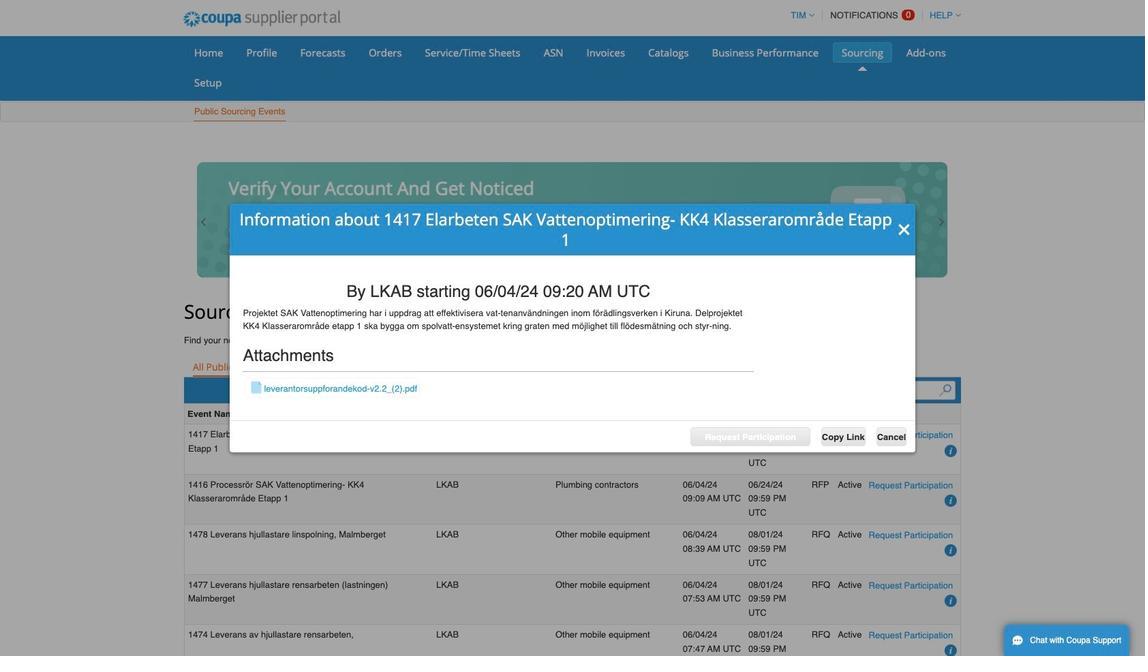 Task type: vqa. For each thing, say whether or not it's contained in the screenshot.
the bottommost your
no



Task type: describe. For each thing, give the bounding box(es) containing it.
actions element
[[866, 404, 961, 425]]

event name element
[[185, 404, 433, 425]]

start date element
[[680, 404, 745, 425]]

end date element
[[745, 404, 808, 425]]

information about 1417 elarbeten  sak vattenoptimering- kk4 klasserarområde etapp 1 dialog
[[230, 204, 916, 452]]

type element
[[808, 404, 835, 425]]

coupa supplier portal image
[[174, 2, 350, 36]]

Search text field
[[861, 381, 956, 400]]

state element
[[835, 404, 866, 425]]



Task type: locate. For each thing, give the bounding box(es) containing it.
search image
[[939, 384, 951, 397]]

commodity element
[[552, 404, 680, 425]]

close image
[[898, 223, 912, 237]]

company element
[[433, 404, 552, 425]]

tab list
[[184, 358, 961, 377]]

previous image
[[198, 217, 209, 228]]



